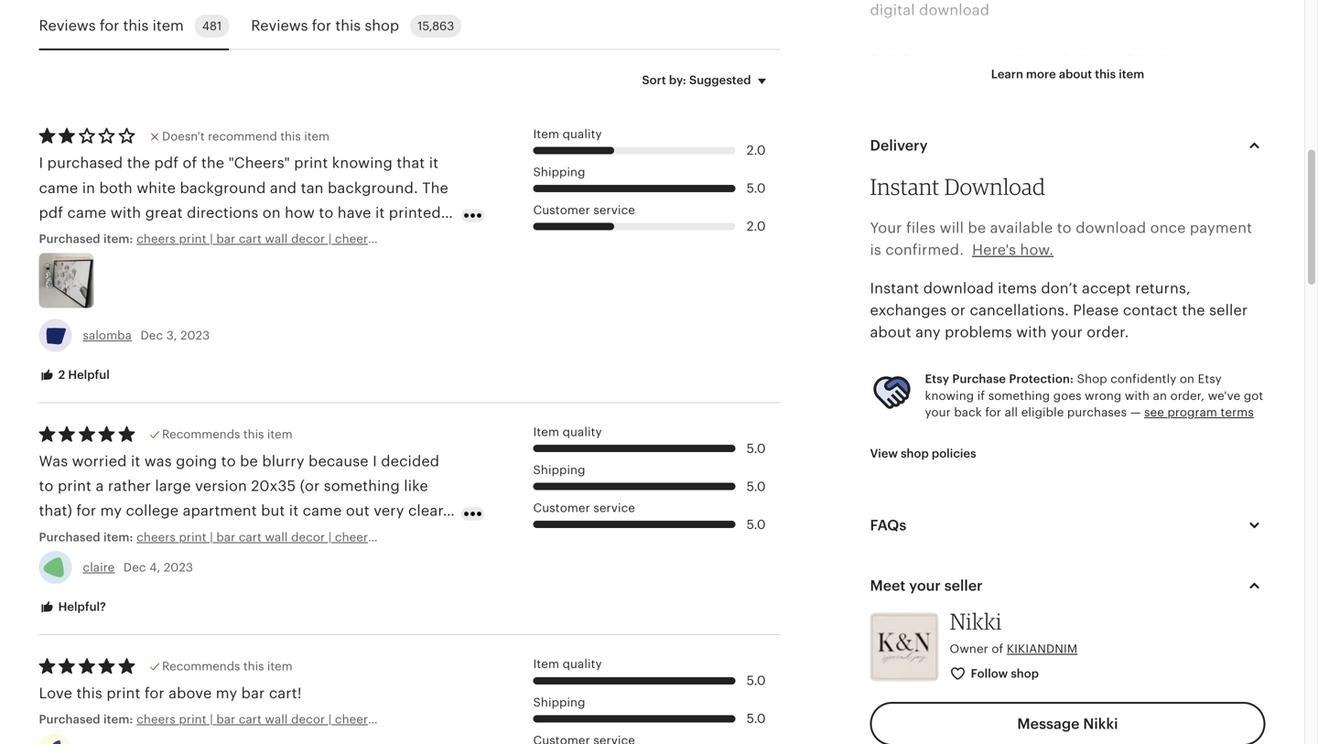 Task type: vqa. For each thing, say whether or not it's contained in the screenshot.
costs.
yes



Task type: locate. For each thing, give the bounding box(es) containing it.
your inside your download includes four high-resolution 300dpi files in the below sizes. 2:3 ratio jpg (prints 20x30in, 16x24in, 12x18in, 8x12in, 4x6in) 4:5 ratio jpg (prints 16x20in, 8x10in, 4x5in)
[[870, 624, 903, 641]]

my
[[100, 503, 122, 519], [216, 685, 237, 702]]

this up time
[[1095, 67, 1116, 81]]

for inside was worried it was going to be blurry because i decided to print a rather large version 20x35 (or something like that) for my college apartment but it came out very clear. the guy at staples even complemented it.
[[76, 503, 96, 519]]

1 shipping from the top
[[533, 165, 586, 179]]

this left the '15,863'
[[335, 17, 361, 34]]

seller up owner
[[945, 578, 983, 594]]

1 vertical spatial item quality
[[533, 425, 602, 439]]

my up at
[[100, 503, 122, 519]]

0 horizontal spatial a
[[96, 478, 104, 495]]

0 vertical spatial purchased
[[39, 232, 100, 246]]

instant inside instant download items don't accept returns, exchanges or cancellations. please contact the seller about any problems with your order.
[[870, 280, 920, 297]]

helpful? button
[[25, 591, 120, 625]]

1 vertical spatial recommends this item
[[162, 660, 293, 674]]

salomba
[[83, 329, 132, 342]]

1 item: from the top
[[103, 232, 133, 246]]

2 vertical spatial item
[[533, 658, 560, 671]]

a
[[1162, 76, 1170, 93], [998, 151, 1007, 168], [96, 478, 104, 495]]

it
[[131, 453, 140, 470], [289, 503, 299, 519]]

1 vertical spatial with
[[1125, 389, 1150, 403]]

purchased item: for 5.0
[[39, 531, 137, 544]]

2 quality from the top
[[563, 425, 602, 439]]

4,
[[149, 561, 161, 575]]

includes inside ◈ includes both horizontal and vertical orientations. plus, both versions include four colors (tan, white, black, and navy)!
[[887, 226, 948, 242]]

481
[[202, 19, 222, 33]]

in inside digital | instantly download and print this printable wall art to give your wall decor a refresh. printable art saves you delivery time and shipping costs. these also make great gifts! to help you print your new artwork a simple how-to print guide is included in your download.
[[937, 176, 950, 193]]

here:
[[1069, 400, 1105, 417]]

with inside instant download items don't accept returns, exchanges or cancellations. please contact the seller about any problems with your order.
[[1017, 324, 1047, 341]]

is up black,
[[870, 242, 882, 258]]

item: for 2.0
[[103, 232, 133, 246]]

1 vertical spatial my
[[216, 685, 237, 702]]

both right plus,
[[908, 251, 941, 267]]

at
[[100, 528, 114, 544]]

1 vertical spatial recommends
[[162, 660, 240, 674]]

etsy up knowing
[[925, 372, 950, 386]]

purchased down that)
[[39, 531, 100, 544]]

wall for printable
[[939, 76, 967, 93]]

1 horizontal spatial files
[[907, 220, 936, 236]]

in
[[937, 176, 950, 193], [904, 649, 917, 666]]

this left '481'
[[123, 17, 149, 34]]

0 vertical spatial my
[[100, 503, 122, 519]]

1 horizontal spatial version
[[1013, 400, 1065, 417]]

it left was
[[131, 453, 140, 470]]

your inside dropdown button
[[910, 578, 941, 594]]

1 customer service from the top
[[533, 203, 635, 217]]

the left below
[[921, 649, 944, 666]]

once
[[1151, 220, 1186, 236]]

20x35
[[251, 478, 296, 495]]

3 shipping from the top
[[533, 696, 586, 709]]

1 horizontal spatial nikki
[[1084, 716, 1119, 733]]

2023 for claire dec 4, 2023
[[164, 561, 193, 575]]

be right will
[[968, 220, 987, 236]]

2 etsy from the left
[[1198, 372, 1222, 386]]

1 vertical spatial art
[[938, 101, 958, 118]]

a right decor
[[1162, 76, 1170, 93]]

1 service from the top
[[594, 203, 635, 217]]

shipping
[[1163, 101, 1225, 118]]

seller
[[1210, 302, 1248, 319], [945, 578, 983, 594]]

view details of this review photo by salomba image
[[39, 253, 94, 308]]

etsy
[[925, 372, 950, 386], [1198, 372, 1222, 386]]

four up kikiandnim
[[1046, 624, 1075, 641]]

include
[[1009, 251, 1062, 267]]

1 horizontal spatial a
[[998, 151, 1007, 168]]

0 horizontal spatial with
[[1017, 324, 1047, 341]]

2 reviews from the left
[[251, 17, 308, 34]]

owner
[[950, 642, 989, 656]]

1 vertical spatial (prints
[[965, 724, 1011, 740]]

returns,
[[1136, 280, 1191, 297]]

be
[[968, 220, 987, 236], [240, 453, 258, 470]]

2 2.0 from the top
[[747, 219, 766, 234]]

2 your from the top
[[870, 624, 903, 641]]

3 item: from the top
[[103, 713, 133, 727]]

2 5.0 from the top
[[747, 441, 766, 456]]

5.0
[[747, 181, 766, 196], [747, 441, 766, 456], [747, 479, 766, 494], [747, 517, 766, 532], [747, 674, 766, 688], [747, 712, 766, 726]]

reviews
[[39, 17, 96, 34], [251, 17, 308, 34]]

about right the more
[[1059, 67, 1093, 81]]

item left '481'
[[153, 17, 184, 34]]

0 vertical spatial files
[[907, 220, 936, 236]]

1 quality from the top
[[563, 127, 602, 141]]

shipping
[[533, 165, 586, 179], [533, 463, 586, 477], [533, 696, 586, 709]]

bar left the cart!
[[241, 685, 265, 702]]

item up time
[[1119, 67, 1145, 81]]

0 horizontal spatial is
[[870, 242, 882, 258]]

we've
[[1209, 389, 1241, 403]]

tab list containing reviews for this item
[[39, 3, 781, 50]]

recommends up going
[[162, 428, 240, 441]]

tab list
[[39, 3, 781, 50]]

2 vertical spatial item quality
[[533, 658, 602, 671]]

files up the 2:3
[[870, 649, 900, 666]]

1 ◈ from the top
[[870, 226, 883, 242]]

(prints left 16x20in,
[[965, 724, 1011, 740]]

download inside instant download items don't accept returns, exchanges or cancellations. please contact the seller about any problems with your order.
[[924, 280, 994, 297]]

about inside dropdown button
[[1059, 67, 1093, 81]]

item quality for 2.0
[[533, 127, 602, 141]]

below
[[949, 649, 992, 666]]

1 vertical spatial jpg
[[934, 724, 961, 740]]

ratio
[[896, 674, 929, 691], [897, 724, 930, 740]]

because
[[309, 453, 369, 470]]

2 shipping from the top
[[533, 463, 586, 477]]

item up the cart!
[[267, 660, 293, 674]]

1 vertical spatial purchased item:
[[39, 531, 137, 544]]

instant up exchanges
[[870, 280, 920, 297]]

both up versions
[[952, 226, 985, 242]]

your down please
[[1051, 324, 1083, 341]]

four inside ◈ includes both horizontal and vertical orientations. plus, both versions include four colors (tan, white, black, and navy)!
[[1066, 251, 1095, 267]]

0 vertical spatial service
[[594, 203, 635, 217]]

includes up the of
[[981, 624, 1042, 641]]

1 5.0 from the top
[[747, 181, 766, 196]]

customer for 5.0
[[533, 502, 590, 515]]

1 vertical spatial download
[[924, 280, 994, 297]]

1 vertical spatial item:
[[103, 531, 133, 544]]

1 etsy from the left
[[925, 372, 950, 386]]

2 ◈ from the top
[[870, 400, 883, 417]]

0 vertical spatial something
[[989, 389, 1051, 403]]

all
[[1005, 406, 1018, 419]]

0 horizontal spatial in
[[904, 649, 917, 666]]

program
[[1168, 406, 1218, 419]]

2 vertical spatial item:
[[103, 713, 133, 727]]

0 vertical spatial download
[[1076, 220, 1147, 236]]

2 vertical spatial purchased item:
[[39, 713, 137, 727]]

digital | instantly download and print this printable wall art to give your wall decor a refresh. printable art saves you delivery time and shipping costs. these also make great gifts! to help you print your new artwork a simple how-to print guide is included in your download.
[[870, 52, 1241, 193]]

2 vertical spatial shop
[[1011, 667, 1039, 681]]

0 vertical spatial dec
[[141, 329, 163, 342]]

0 vertical spatial about
[[1059, 67, 1093, 81]]

rather
[[108, 478, 151, 495]]

1 vertical spatial nikki
[[1084, 716, 1119, 733]]

1 horizontal spatial art
[[971, 76, 991, 93]]

2 customer from the top
[[533, 502, 590, 515]]

to
[[1120, 126, 1137, 143]]

bar left cart
[[1043, 325, 1067, 342]]

0 vertical spatial shop
[[365, 17, 399, 34]]

meet
[[870, 578, 906, 594]]

purchased up view details of this review photo by salomba
[[39, 232, 100, 246]]

be inside was worried it was going to be blurry because i decided to print a rather large version 20x35 (or something like that) for my college apartment but it came out very clear. the guy at staples even complemented it.
[[240, 453, 258, 470]]

2 vertical spatial a
[[96, 478, 104, 495]]

it.
[[326, 528, 340, 544]]

a down the worried
[[96, 478, 104, 495]]

1 vertical spatial four
[[1046, 624, 1075, 641]]

my right above at the left of page
[[216, 685, 237, 702]]

1 horizontal spatial be
[[968, 220, 987, 236]]

0 vertical spatial purchased item:
[[39, 232, 137, 246]]

0 horizontal spatial version
[[195, 478, 247, 495]]

1 vertical spatial dec
[[124, 561, 146, 575]]

gifts!
[[1080, 126, 1116, 143]]

colors
[[1099, 251, 1143, 267]]

wall down contact
[[1156, 325, 1184, 342]]

in inside your download includes four high-resolution 300dpi files in the below sizes. 2:3 ratio jpg (prints 20x30in, 16x24in, 12x18in, 8x12in, 4x6in) 4:5 ratio jpg (prints 16x20in, 8x10in, 4x5in)
[[904, 649, 917, 666]]

1 item quality from the top
[[533, 127, 602, 141]]

2023
[[181, 329, 210, 342], [164, 561, 193, 575]]

and down decor
[[1132, 101, 1159, 118]]

shop left the '15,863'
[[365, 17, 399, 34]]

your right meet
[[910, 578, 941, 594]]

apartment
[[183, 503, 257, 519]]

0 vertical spatial customer service
[[533, 203, 635, 217]]

is inside digital | instantly download and print this printable wall art to give your wall decor a refresh. printable art saves you delivery time and shipping costs. these also make great gifts! to help you print your new artwork a simple how-to print guide is included in your download.
[[1198, 151, 1210, 168]]

seller up set:
[[1210, 302, 1248, 319]]

staples
[[118, 528, 171, 544]]

shop down sizes.
[[1011, 667, 1039, 681]]

1 item from the top
[[533, 127, 560, 141]]

2 purchased item: from the top
[[39, 531, 137, 544]]

you up make
[[1005, 101, 1031, 118]]

and down confirmed.
[[917, 276, 944, 292]]

1 horizontal spatial bar
[[1043, 325, 1067, 342]]

purchased down love
[[39, 713, 100, 727]]

quality for 2.0
[[563, 127, 602, 141]]

recommends this item up above at the left of page
[[162, 660, 293, 674]]

helpful
[[68, 368, 110, 382]]

1 vertical spatial shop
[[901, 447, 929, 461]]

0 vertical spatial seller
[[1210, 302, 1248, 319]]

service for 2.0
[[594, 203, 635, 217]]

faqs
[[870, 517, 907, 534]]

going
[[176, 453, 217, 470]]

2 item quality from the top
[[533, 425, 602, 439]]

ratio right 4:5
[[897, 724, 930, 740]]

nikki down the 16x24in,
[[1084, 716, 1119, 733]]

wall down instantly
[[939, 76, 967, 93]]

1 vertical spatial quality
[[563, 425, 602, 439]]

20x30in,
[[1014, 674, 1078, 691]]

to inside your files will be available to download once payment is confirmed.
[[1057, 220, 1072, 236]]

purchased item: up 'claire'
[[39, 531, 137, 544]]

with up —
[[1125, 389, 1150, 403]]

1 vertical spatial includes
[[981, 624, 1042, 641]]

version up the apartment
[[195, 478, 247, 495]]

art up saves
[[971, 76, 991, 93]]

0 horizontal spatial be
[[240, 453, 258, 470]]

2023 right 3,
[[181, 329, 210, 342]]

more
[[1027, 67, 1057, 81]]

2 vertical spatial download
[[907, 624, 977, 641]]

0 vertical spatial your
[[870, 220, 903, 236]]

3 5.0 from the top
[[747, 479, 766, 494]]

be inside your files will be available to download once payment is confirmed.
[[968, 220, 987, 236]]

0 vertical spatial instant
[[870, 173, 940, 200]]

2 customer service from the top
[[533, 502, 635, 515]]

0 horizontal spatial wall
[[939, 76, 967, 93]]

0 horizontal spatial art
[[938, 101, 958, 118]]

shop for follow shop
[[1011, 667, 1039, 681]]

salomba link
[[83, 329, 132, 342]]

1 horizontal spatial both
[[952, 226, 985, 242]]

download
[[1005, 52, 1092, 68]]

2 vertical spatial shipping
[[533, 696, 586, 709]]

the
[[39, 528, 65, 544]]

4:5
[[870, 724, 893, 740]]

2 horizontal spatial a
[[1162, 76, 1170, 93]]

0 vertical spatial nikki
[[950, 608, 1002, 635]]

in down artwork
[[937, 176, 950, 193]]

files up confirmed.
[[907, 220, 936, 236]]

print
[[1127, 52, 1169, 68]]

3 purchased item: from the top
[[39, 713, 137, 727]]

2 service from the top
[[594, 502, 635, 515]]

it right but
[[289, 503, 299, 519]]

service for 5.0
[[594, 502, 635, 515]]

1 2.0 from the top
[[747, 143, 766, 158]]

this inside digital | instantly download and print this printable wall art to give your wall decor a refresh. printable art saves you delivery time and shipping costs. these also make great gifts! to help you print your new artwork a simple how-to print guide is included in your download.
[[1173, 52, 1199, 68]]

or
[[951, 302, 966, 319]]

0 horizontal spatial etsy
[[925, 372, 950, 386]]

1 customer from the top
[[533, 203, 590, 217]]

0 horizontal spatial about
[[870, 324, 912, 341]]

download up the colors
[[1076, 220, 1147, 236]]

be left blurry
[[240, 453, 258, 470]]

0 vertical spatial ◈
[[870, 226, 883, 242]]

etsy inside "shop confidently on etsy knowing if something goes wrong with an order, we've got your back for all eligible purchases —"
[[1198, 372, 1222, 386]]

2 vertical spatial quality
[[563, 658, 602, 671]]

16x20in,
[[1015, 724, 1075, 740]]

1 vertical spatial you
[[1176, 126, 1203, 143]]

1 horizontal spatial something
[[989, 389, 1051, 403]]

1 vertical spatial seller
[[945, 578, 983, 594]]

is inside your files will be available to download once payment is confirmed.
[[870, 242, 882, 258]]

something inside was worried it was going to be blurry because i decided to print a rather large version 20x35 (or something like that) for my college apartment but it came out very clear. the guy at staples even complemented it.
[[324, 478, 400, 495]]

shop right view
[[901, 447, 929, 461]]

customer service
[[533, 203, 635, 217], [533, 502, 635, 515]]

0 horizontal spatial reviews
[[39, 17, 96, 34]]

2:3
[[870, 674, 892, 691]]

1 vertical spatial it
[[289, 503, 299, 519]]

items
[[998, 280, 1038, 297]]

0 vertical spatial (prints
[[964, 674, 1010, 691]]

1 vertical spatial 2023
[[164, 561, 193, 575]]

2 horizontal spatial shop
[[1011, 667, 1039, 681]]

0 vertical spatial quality
[[563, 127, 602, 141]]

reviews for this item
[[39, 17, 184, 34]]

reviews for reviews for this item
[[39, 17, 96, 34]]

something
[[989, 389, 1051, 403], [324, 478, 400, 495]]

0 vertical spatial in
[[937, 176, 950, 193]]

your inside your files will be available to download once payment is confirmed.
[[870, 220, 903, 236]]

download inside your download includes four high-resolution 300dpi files in the below sizes. 2:3 ratio jpg (prints 20x30in, 16x24in, 12x18in, 8x12in, 4x6in) 4:5 ratio jpg (prints 16x20in, 8x10in, 4x5in)
[[907, 624, 977, 641]]

purchases
[[1068, 406, 1127, 419]]

purchased item: down love
[[39, 713, 137, 727]]

2 item from the top
[[533, 425, 560, 439]]

1 horizontal spatial reviews
[[251, 17, 308, 34]]

1 vertical spatial bar
[[241, 685, 265, 702]]

terms
[[1221, 406, 1255, 419]]

1 vertical spatial your
[[870, 624, 903, 641]]

recommend
[[208, 129, 277, 143]]

1 purchased from the top
[[39, 232, 100, 246]]

worried
[[72, 453, 127, 470]]

ratio right the 2:3
[[896, 674, 929, 691]]

8x10in,
[[1079, 724, 1131, 740]]

was
[[39, 453, 68, 470]]

shop
[[365, 17, 399, 34], [901, 447, 929, 461], [1011, 667, 1039, 681]]

instant down new
[[870, 173, 940, 200]]

your up plus,
[[870, 220, 903, 236]]

1 your from the top
[[870, 220, 903, 236]]

◈ for ◈ find the colors version here:
[[870, 400, 883, 417]]

item up blurry
[[267, 428, 293, 441]]

claire link
[[83, 561, 115, 575]]

2 instant from the top
[[870, 280, 920, 297]]

to right going
[[221, 453, 236, 470]]

saves
[[962, 101, 1001, 118]]

0 horizontal spatial you
[[1005, 101, 1031, 118]]

etsy up we've on the right of the page
[[1198, 372, 1222, 386]]

something up "out"
[[324, 478, 400, 495]]

any
[[916, 324, 941, 341]]

guy
[[69, 528, 96, 544]]

1 vertical spatial be
[[240, 453, 258, 470]]

files inside your download includes four high-resolution 300dpi files in the below sizes. 2:3 ratio jpg (prints 20x30in, 16x24in, 12x18in, 8x12in, 4x6in) 4:5 ratio jpg (prints 16x20in, 8x10in, 4x5in)
[[870, 649, 900, 666]]

the up set:
[[1183, 302, 1206, 319]]

version down protection:
[[1013, 400, 1065, 417]]

download up owner
[[907, 624, 977, 641]]

even
[[175, 528, 209, 544]]

your down costs.
[[870, 151, 902, 168]]

◈ inside ◈ includes both horizontal and vertical orientations. plus, both versions include four colors (tan, white, black, and navy)!
[[870, 226, 883, 242]]

2 purchased from the top
[[39, 531, 100, 544]]

1 vertical spatial something
[[324, 478, 400, 495]]

and
[[1096, 52, 1123, 68], [1132, 101, 1159, 118], [1065, 226, 1092, 242], [917, 276, 944, 292]]

2 item: from the top
[[103, 531, 133, 544]]

decided
[[381, 453, 440, 470]]

something up all
[[989, 389, 1051, 403]]

1 reviews from the left
[[39, 17, 96, 34]]

1 instant from the top
[[870, 173, 940, 200]]

1 horizontal spatial you
[[1176, 126, 1203, 143]]

purchased item: up view details of this review photo by salomba
[[39, 232, 137, 246]]

salomba dec 3, 2023
[[83, 329, 210, 342]]

download up or
[[924, 280, 994, 297]]

includes
[[887, 226, 948, 242], [981, 624, 1042, 641]]

1 vertical spatial shipping
[[533, 463, 586, 477]]

1 vertical spatial item
[[533, 425, 560, 439]]

0 vertical spatial 2.0
[[747, 143, 766, 158]]

recommends up above at the left of page
[[162, 660, 240, 674]]

with down cancellations.
[[1017, 324, 1047, 341]]

you down shipping
[[1176, 126, 1203, 143]]

wall up time
[[1084, 76, 1112, 93]]

your down meet
[[870, 624, 903, 641]]

8x12in,
[[1205, 674, 1254, 691]]

1 purchased item: from the top
[[39, 232, 137, 246]]

if
[[978, 389, 986, 403]]

◈ left find
[[870, 400, 883, 417]]

print
[[1207, 126, 1241, 143], [1116, 151, 1150, 168], [58, 478, 92, 495], [107, 685, 141, 702]]

0 horizontal spatial seller
[[945, 578, 983, 594]]

instant for instant download items don't accept returns, exchanges or cancellations. please contact the seller about any problems with your order.
[[870, 280, 920, 297]]

(prints down below
[[964, 674, 1010, 691]]

shipping for 5.0
[[533, 463, 586, 477]]

0 vertical spatial item
[[533, 127, 560, 141]]

in up 4x6in)
[[904, 649, 917, 666]]

for
[[100, 17, 119, 34], [312, 17, 332, 34], [986, 406, 1002, 419], [76, 503, 96, 519], [145, 685, 165, 702]]

0 vertical spatial item:
[[103, 232, 133, 246]]

includes up plus,
[[887, 226, 948, 242]]

the
[[1183, 302, 1206, 319], [1016, 325, 1039, 342], [919, 400, 943, 417], [921, 649, 944, 666]]

this up refresh.
[[1173, 52, 1199, 68]]

0 horizontal spatial files
[[870, 649, 900, 666]]

1 vertical spatial in
[[904, 649, 917, 666]]

files
[[907, 220, 936, 236], [870, 649, 900, 666]]

❖ save by choosing the bar cart gallery wall set:
[[870, 325, 1214, 342]]

print up that)
[[58, 478, 92, 495]]

wrong
[[1085, 389, 1122, 403]]

costs.
[[870, 126, 913, 143]]

your down knowing
[[925, 406, 951, 419]]

dec left 3,
[[141, 329, 163, 342]]

1 horizontal spatial about
[[1059, 67, 1093, 81]]

0 vertical spatial is
[[1198, 151, 1210, 168]]

1 vertical spatial instant
[[870, 280, 920, 297]]

customer
[[533, 203, 590, 217], [533, 502, 590, 515]]

❖
[[870, 325, 882, 342]]

shop for view shop policies
[[901, 447, 929, 461]]

3 item quality from the top
[[533, 658, 602, 671]]

1 horizontal spatial seller
[[1210, 302, 1248, 319]]

0 vertical spatial shipping
[[533, 165, 586, 179]]

message nikki
[[1018, 716, 1119, 733]]

0 vertical spatial recommends
[[162, 428, 240, 441]]

2023 right '4,'
[[164, 561, 193, 575]]

0 horizontal spatial both
[[908, 251, 941, 267]]

◈ up plus,
[[870, 226, 883, 242]]

four up don't
[[1066, 251, 1095, 267]]

0 horizontal spatial it
[[131, 453, 140, 470]]

item for 2.0
[[533, 127, 560, 141]]

art up these
[[938, 101, 958, 118]]



Task type: describe. For each thing, give the bounding box(es) containing it.
available
[[991, 220, 1053, 236]]

suggested
[[690, 73, 751, 87]]

0 vertical spatial ratio
[[896, 674, 929, 691]]

dec for 4,
[[124, 561, 146, 575]]

this inside dropdown button
[[1095, 67, 1116, 81]]

purchased for 2.0
[[39, 232, 100, 246]]

navy)!
[[948, 276, 991, 292]]

by:
[[669, 73, 687, 87]]

3 quality from the top
[[563, 658, 602, 671]]

version inside was worried it was going to be blurry because i decided to print a rather large version 20x35 (or something like that) for my college apartment but it came out very clear. the guy at staples even complemented it.
[[195, 478, 247, 495]]

this right recommend
[[280, 129, 301, 143]]

also
[[963, 126, 992, 143]]

nikki inside button
[[1084, 716, 1119, 733]]

don't
[[1042, 280, 1078, 297]]

wall for gallery
[[1156, 325, 1184, 342]]

2.0 for customer service
[[747, 219, 766, 234]]

black,
[[870, 276, 913, 292]]

to left give
[[995, 76, 1010, 93]]

view
[[870, 447, 898, 461]]

4x6in)
[[870, 699, 915, 716]]

for inside "shop confidently on etsy knowing if something goes wrong with an order, we've got your back for all eligible purchases —"
[[986, 406, 1002, 419]]

helpful?
[[55, 600, 106, 614]]

delivery
[[870, 138, 928, 154]]

1 vertical spatial a
[[998, 151, 1007, 168]]

faqs button
[[854, 504, 1283, 548]]

instant download
[[870, 173, 1046, 200]]

vertical
[[1096, 226, 1149, 242]]

got
[[1244, 389, 1264, 403]]

2 recommends from the top
[[162, 660, 240, 674]]

12x18in,
[[1145, 674, 1201, 691]]

plus,
[[870, 251, 904, 267]]

follow shop button
[[936, 658, 1055, 692]]

accept
[[1082, 280, 1132, 297]]

print down to
[[1116, 151, 1150, 168]]

item for 5.0
[[533, 425, 560, 439]]

customer service for 5.0
[[533, 502, 635, 515]]

sort by: suggested
[[642, 73, 751, 87]]

reviews for reviews for this shop
[[251, 17, 308, 34]]

give
[[1014, 76, 1044, 93]]

print left above at the left of page
[[107, 685, 141, 702]]

0 vertical spatial version
[[1013, 400, 1065, 417]]

nikki owner of kikiandnim
[[950, 608, 1078, 656]]

seller inside instant download items don't accept returns, exchanges or cancellations. please contact the seller about any problems with your order.
[[1210, 302, 1248, 319]]

follow
[[971, 667, 1008, 681]]

above
[[169, 685, 212, 702]]

here's how.
[[973, 242, 1054, 258]]

dec for 3,
[[141, 329, 163, 342]]

to down was
[[39, 478, 54, 495]]

gallery
[[1103, 325, 1152, 342]]

the down cancellations.
[[1016, 325, 1039, 342]]

2.0 for item quality
[[747, 143, 766, 158]]

(or
[[300, 478, 320, 495]]

2023 for salomba dec 3, 2023
[[181, 329, 210, 342]]

0 vertical spatial both
[[952, 226, 985, 242]]

3,
[[166, 329, 177, 342]]

blurry
[[262, 453, 305, 470]]

item quality for 5.0
[[533, 425, 602, 439]]

refresh.
[[1174, 76, 1229, 93]]

0 vertical spatial a
[[1162, 76, 1170, 93]]

nikki image
[[870, 613, 939, 682]]

item inside dropdown button
[[1119, 67, 1145, 81]]

purchased for 5.0
[[39, 531, 100, 544]]

about inside instant download items don't accept returns, exchanges or cancellations. please contact the seller about any problems with your order.
[[870, 324, 912, 341]]

0 vertical spatial art
[[971, 76, 991, 93]]

your for your download includes four high-resolution 300dpi files in the below sizes. 2:3 ratio jpg (prints 20x30in, 16x24in, 12x18in, 8x12in, 4x6in) 4:5 ratio jpg (prints 16x20in, 8x10in, 4x5in)
[[870, 624, 903, 641]]

your down artwork
[[954, 176, 986, 193]]

print down shipping
[[1207, 126, 1241, 143]]

|
[[931, 52, 935, 68]]

problems
[[945, 324, 1013, 341]]

includes inside your download includes four high-resolution 300dpi files in the below sizes. 2:3 ratio jpg (prints 20x30in, 16x24in, 12x18in, 8x12in, 4x6in) 4:5 ratio jpg (prints 16x20in, 8x10in, 4x5in)
[[981, 624, 1042, 641]]

your inside "shop confidently on etsy knowing if something goes wrong with an order, we've got your back for all eligible purchases —"
[[925, 406, 951, 419]]

0 horizontal spatial bar
[[241, 685, 265, 702]]

1 horizontal spatial wall
[[1084, 76, 1112, 93]]

0 vertical spatial jpg
[[933, 674, 960, 691]]

save
[[886, 325, 920, 342]]

3 purchased from the top
[[39, 713, 100, 727]]

decor
[[1116, 76, 1158, 93]]

kikiandnim link
[[1007, 642, 1078, 656]]

item right recommend
[[304, 129, 330, 143]]

1 recommends this item from the top
[[162, 428, 293, 441]]

choosing
[[946, 325, 1012, 342]]

shop
[[1078, 372, 1108, 386]]

this up blurry
[[243, 428, 264, 441]]

5 5.0 from the top
[[747, 674, 766, 688]]

cancellations.
[[970, 302, 1070, 319]]

high-
[[1079, 624, 1116, 641]]

instant for instant download
[[870, 173, 940, 200]]

kikiandnim
[[1007, 642, 1078, 656]]

0 vertical spatial it
[[131, 453, 140, 470]]

but
[[261, 503, 285, 519]]

help
[[1141, 126, 1172, 143]]

see program terms
[[1145, 406, 1255, 419]]

shop inside tab list
[[365, 17, 399, 34]]

print inside was worried it was going to be blurry because i decided to print a rather large version 20x35 (or something like that) for my college apartment but it came out very clear. the guy at staples even complemented it.
[[58, 478, 92, 495]]

this right love
[[76, 685, 103, 702]]

4 5.0 from the top
[[747, 517, 766, 532]]

here's how. link
[[973, 242, 1054, 258]]

something inside "shop confidently on etsy knowing if something goes wrong with an order, we've got your back for all eligible purchases —"
[[989, 389, 1051, 403]]

this up the love this print for above my bar cart!
[[243, 660, 264, 674]]

policies
[[932, 447, 977, 461]]

quality for 5.0
[[563, 425, 602, 439]]

0 vertical spatial you
[[1005, 101, 1031, 118]]

like
[[404, 478, 428, 495]]

simple
[[1011, 151, 1058, 168]]

1 vertical spatial ratio
[[897, 724, 930, 740]]

four inside your download includes four high-resolution 300dpi files in the below sizes. 2:3 ratio jpg (prints 20x30in, 16x24in, 12x18in, 8x12in, 4x6in) 4:5 ratio jpg (prints 16x20in, 8x10in, 4x5in)
[[1046, 624, 1075, 641]]

message
[[1018, 716, 1080, 733]]

how.
[[1021, 242, 1054, 258]]

16x24in,
[[1082, 674, 1141, 691]]

shipping for 2.0
[[533, 165, 586, 179]]

and up decor
[[1096, 52, 1123, 68]]

goes
[[1054, 389, 1082, 403]]

orientations.
[[1153, 226, 1243, 242]]

to down gifts!
[[1097, 151, 1112, 168]]

6 5.0 from the top
[[747, 712, 766, 726]]

and right how.
[[1065, 226, 1092, 242]]

college
[[126, 503, 179, 519]]

customer for 2.0
[[533, 203, 590, 217]]

my inside was worried it was going to be blurry because i decided to print a rather large version 20x35 (or something like that) for my college apartment but it came out very clear. the guy at staples even complemented it.
[[100, 503, 122, 519]]

0 vertical spatial bar
[[1043, 325, 1067, 342]]

files inside your files will be available to download once payment is confirmed.
[[907, 220, 936, 236]]

customer service for 2.0
[[533, 203, 635, 217]]

information
[[924, 575, 1028, 591]]

download for includes
[[907, 624, 977, 641]]

2 recommends this item from the top
[[162, 660, 293, 674]]

purchase
[[953, 372, 1007, 386]]

delivery
[[1035, 101, 1092, 118]]

contact
[[1124, 302, 1178, 319]]

sort by: suggested button
[[628, 61, 787, 100]]

with inside "shop confidently on etsy knowing if something goes wrong with an order, we've got your back for all eligible purchases —"
[[1125, 389, 1150, 403]]

claire
[[83, 561, 115, 575]]

download for items
[[924, 280, 994, 297]]

love this print for above my bar cart!
[[39, 685, 302, 702]]

view shop policies button
[[857, 437, 990, 471]]

these
[[917, 126, 959, 143]]

set:
[[1188, 325, 1214, 342]]

nikki inside nikki owner of kikiandnim
[[950, 608, 1002, 635]]

3 item from the top
[[533, 658, 560, 671]]

download inside your files will be available to download once payment is confirmed.
[[1076, 220, 1147, 236]]

that)
[[39, 503, 72, 519]]

find
[[887, 400, 915, 417]]

seller inside the 'meet your seller' dropdown button
[[945, 578, 983, 594]]

an
[[1154, 389, 1168, 403]]

eligible
[[1022, 406, 1064, 419]]

back
[[955, 406, 982, 419]]

the inside instant download items don't accept returns, exchanges or cancellations. please contact the seller about any problems with your order.
[[1183, 302, 1206, 319]]

your for your files will be available to download once payment is confirmed.
[[870, 220, 903, 236]]

see
[[1145, 406, 1165, 419]]

view shop policies
[[870, 447, 977, 461]]

instantly
[[939, 52, 1001, 68]]

doesn't
[[162, 129, 205, 143]]

a inside was worried it was going to be blurry because i decided to print a rather large version 20x35 (or something like that) for my college apartment but it came out very clear. the guy at staples even complemented it.
[[96, 478, 104, 495]]

1 recommends from the top
[[162, 428, 240, 441]]

by
[[924, 325, 942, 342]]

will
[[940, 220, 964, 236]]

item: for 5.0
[[103, 531, 133, 544]]

order,
[[1171, 389, 1205, 403]]

your inside instant download items don't accept returns, exchanges or cancellations. please contact the seller about any problems with your order.
[[1051, 324, 1083, 341]]

make
[[996, 126, 1034, 143]]

the right find
[[919, 400, 943, 417]]

your up delivery
[[1048, 76, 1080, 93]]

1 vertical spatial both
[[908, 251, 941, 267]]

4x5in)
[[1135, 724, 1179, 740]]

the inside your download includes four high-resolution 300dpi files in the below sizes. 2:3 ratio jpg (prints 20x30in, 16x24in, 12x18in, 8x12in, 4x6in) 4:5 ratio jpg (prints 16x20in, 8x10in, 4x5in)
[[921, 649, 944, 666]]

◈ for ◈ includes both horizontal and vertical orientations. plus, both versions include four colors (tan, white, black, and navy)!
[[870, 226, 883, 242]]

purchased item: for 2.0
[[39, 232, 137, 246]]



